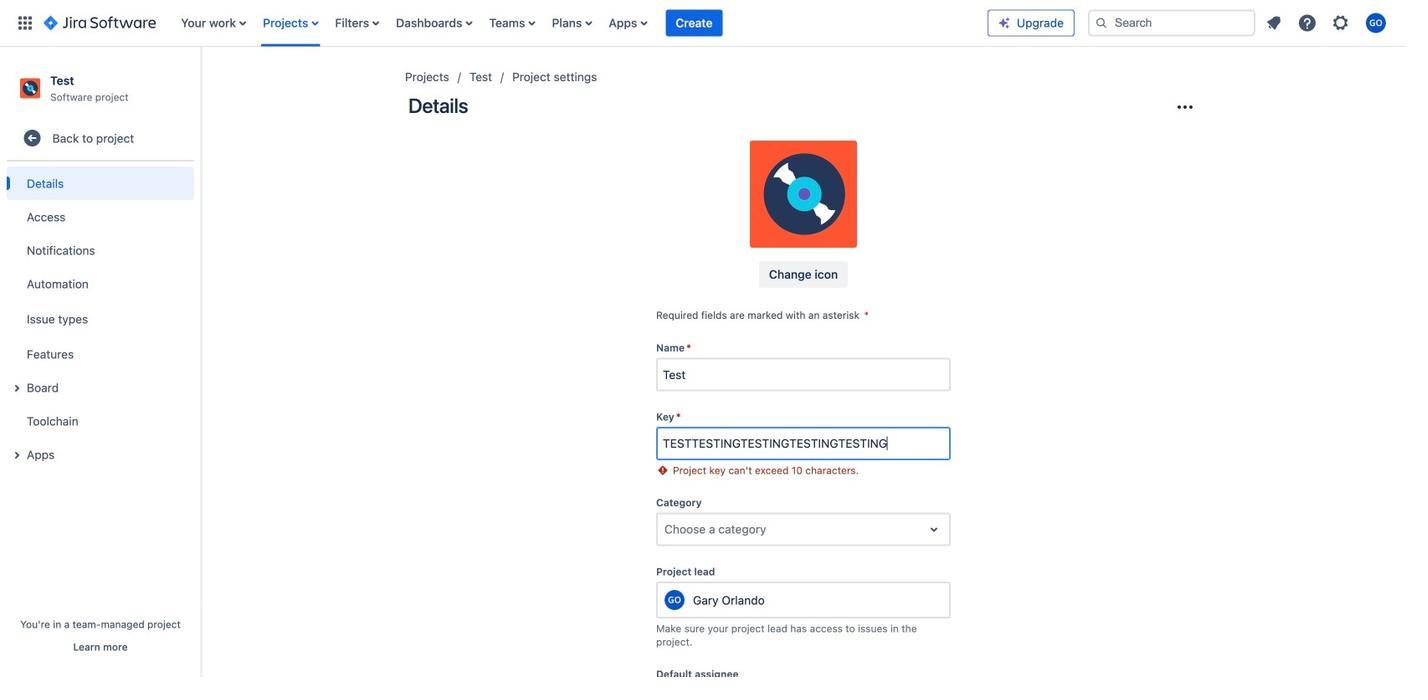 Task type: describe. For each thing, give the bounding box(es) containing it.
sidebar navigation image
[[183, 67, 219, 100]]

your profile and settings image
[[1366, 13, 1387, 33]]

1 expand image from the top
[[7, 379, 27, 399]]

more image
[[1176, 97, 1196, 117]]

open image
[[924, 520, 944, 540]]

2 expand image from the top
[[7, 446, 27, 466]]

help image
[[1298, 13, 1318, 33]]

1 horizontal spatial list
[[1259, 8, 1397, 38]]

appswitcher icon image
[[15, 13, 35, 33]]

sidebar element
[[0, 47, 201, 677]]

Search field
[[1088, 10, 1256, 36]]

search image
[[1095, 16, 1109, 30]]

0 horizontal spatial list
[[173, 0, 988, 46]]



Task type: locate. For each thing, give the bounding box(es) containing it.
list
[[173, 0, 988, 46], [1259, 8, 1397, 38]]

project avatar image
[[750, 141, 857, 248]]

list item
[[666, 0, 723, 46]]

None search field
[[1088, 10, 1256, 36]]

expand image
[[7, 379, 27, 399], [7, 446, 27, 466]]

error image
[[656, 464, 670, 477]]

0 vertical spatial expand image
[[7, 379, 27, 399]]

None text field
[[665, 521, 668, 538]]

banner
[[0, 0, 1407, 47]]

group
[[7, 162, 194, 477]]

settings image
[[1331, 13, 1351, 33]]

None field
[[658, 360, 949, 390], [658, 429, 949, 459], [658, 360, 949, 390], [658, 429, 949, 459]]

notifications image
[[1264, 13, 1284, 33]]

jira software image
[[44, 13, 156, 33], [44, 13, 156, 33]]

group inside "sidebar" element
[[7, 162, 194, 477]]

1 vertical spatial expand image
[[7, 446, 27, 466]]

primary element
[[10, 0, 988, 46]]



Task type: vqa. For each thing, say whether or not it's contained in the screenshot.
field
yes



